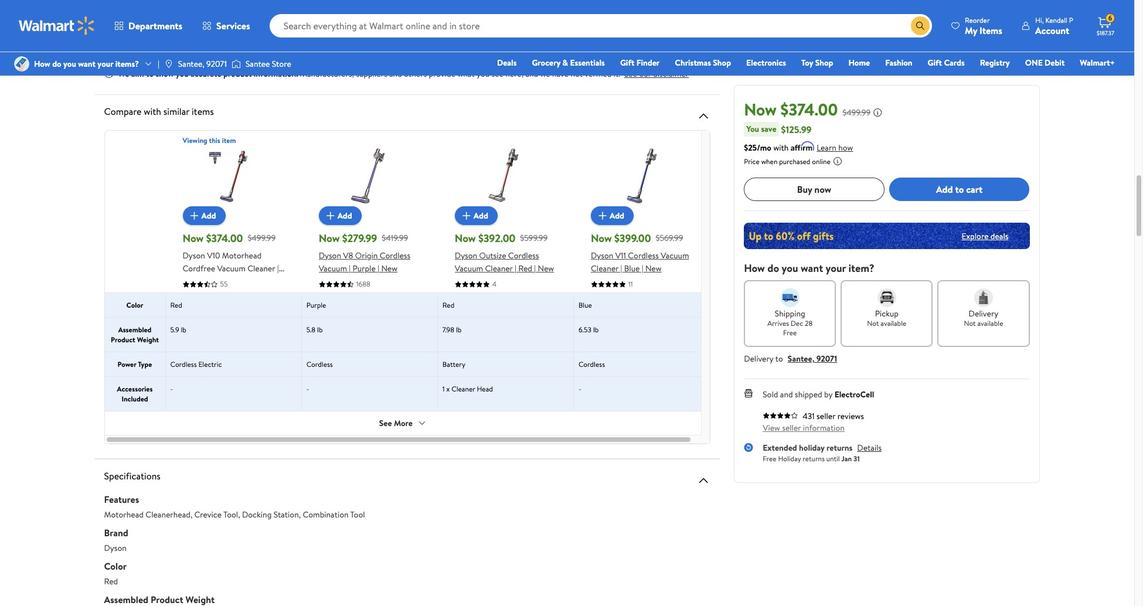 Task type: locate. For each thing, give the bounding box(es) containing it.
red cell
[[166, 293, 302, 317], [438, 293, 574, 317]]

1 horizontal spatial new
[[538, 263, 554, 274]]

now $392.00 group
[[455, 145, 557, 292]]

features
[[104, 493, 139, 506]]

see
[[624, 68, 637, 80], [379, 417, 392, 429]]

0 vertical spatial color
[[126, 300, 143, 310]]

1 horizontal spatial want
[[801, 261, 823, 276]]

cordless down 5.8 lb
[[306, 359, 333, 369]]

 image for how do you want your items?
[[14, 56, 29, 72]]

explore deals
[[962, 230, 1009, 242]]

cordless down now $399.00 $569.99
[[628, 250, 659, 261]]

delivery up sold
[[744, 353, 774, 365]]

1 vertical spatial $374.00
[[206, 231, 243, 246]]

lb inside 'cell'
[[456, 325, 462, 335]]

0 vertical spatial how
[[34, 58, 50, 70]]

items?
[[115, 58, 139, 70]]

0 horizontal spatial new
[[381, 263, 397, 274]]

cleaner down v11
[[591, 263, 619, 274]]

shop for christmas shop
[[713, 57, 731, 69]]

0 horizontal spatial seller
[[782, 422, 801, 434]]

now inside now $399.00 group
[[591, 231, 612, 246]]

free inside shipping arrives dec 28 free
[[783, 328, 797, 338]]

you right show
[[176, 68, 189, 80]]

cordless cell down 6.53 lb cell
[[574, 352, 710, 376]]

kendall
[[1045, 15, 1068, 25]]

cordless inside the dyson v11 cordless vacuum cleaner | blue | new
[[628, 250, 659, 261]]

up to sixty percent off deals. shop now. image
[[744, 223, 1030, 249]]

free inside "extended holiday returns details free holiday returns until jan 31"
[[763, 453, 776, 463]]

toy shop link
[[796, 56, 839, 69]]

add button for $374.00
[[183, 206, 225, 225]]

dyson inside dyson v10 motorhead cordfree vacuum cleaner | red | refurbished
[[183, 250, 205, 261]]

gift left cards
[[928, 57, 942, 69]]

now inside now $374.00 group
[[183, 231, 204, 246]]

4 row from the top
[[105, 352, 710, 376]]

when
[[761, 157, 778, 166]]

3 add to cart image from the left
[[596, 209, 610, 223]]

red down brand
[[104, 576, 118, 587]]

1 horizontal spatial your
[[826, 261, 846, 276]]

purple
[[353, 263, 376, 274], [306, 300, 326, 310]]

1 add to cart image from the left
[[323, 209, 337, 223]]

cordless down $599.99
[[508, 250, 539, 261]]

0 horizontal spatial want
[[78, 58, 96, 70]]

add to cart image up now $279.99 $419.99
[[323, 209, 337, 223]]

delivery to santee, 92071
[[744, 353, 837, 365]]

see left more
[[379, 417, 392, 429]]

color up assembled
[[126, 300, 143, 310]]

0 horizontal spatial delivery
[[744, 353, 774, 365]]

lb for 5.9 lb
[[181, 325, 186, 335]]

cordless inside 'dyson v8 origin  cordless vacuum | purple | new'
[[380, 250, 410, 261]]

now $279.99 group
[[319, 145, 421, 292]]

1 horizontal spatial add to cart image
[[460, 209, 474, 223]]

1 vertical spatial delivery
[[744, 353, 774, 365]]

dyson inside dyson outsize cordless vacuum cleaner | red | new
[[455, 250, 477, 261]]

cordless inside dyson outsize cordless vacuum cleaner | red | new
[[508, 250, 539, 261]]

1 horizontal spatial returns
[[827, 442, 853, 454]]

1 horizontal spatial how
[[744, 261, 765, 276]]

cleaner down "outsize"
[[485, 263, 513, 274]]

intent image for delivery image
[[974, 288, 993, 307]]

new down $599.99
[[538, 263, 554, 274]]

handheld
[[203, 16, 235, 28]]

do down walmart image
[[52, 58, 61, 70]]

dyson inside 'dyson v8 origin  cordless vacuum | purple | new'
[[319, 250, 341, 261]]

delivery down intent image for delivery
[[969, 308, 999, 319]]

how
[[838, 142, 853, 154]]

add left cart
[[936, 183, 953, 196]]

2 not from the left
[[964, 318, 976, 328]]

0 vertical spatial purple
[[353, 263, 376, 274]]

vacuum down the $569.99 on the right top of the page
[[661, 250, 689, 261]]

0 vertical spatial blue
[[624, 263, 640, 274]]

we
[[118, 68, 129, 80]]

2 cordless cell from the left
[[574, 352, 710, 376]]

not
[[867, 318, 879, 328], [964, 318, 976, 328]]

vacuum down the v8
[[319, 263, 347, 274]]

deals link
[[492, 56, 522, 69]]

add button inside now $374.00 group
[[183, 206, 225, 225]]

see right it.
[[624, 68, 637, 80]]

not inside delivery not available
[[964, 318, 976, 328]]

-
[[170, 384, 173, 394], [306, 384, 309, 394], [579, 384, 581, 394]]

vacuum inside dyson outsize cordless vacuum cleaner | red | new
[[455, 263, 483, 274]]

0 vertical spatial see
[[624, 68, 637, 80]]

blue up 6.53
[[579, 300, 592, 310]]

dyson for now $279.99
[[319, 250, 341, 261]]

add button up $399.00
[[591, 206, 634, 225]]

fashion link
[[880, 56, 918, 69]]

to right aim
[[146, 68, 154, 80]]

cordless electric cell
[[166, 352, 302, 376]]

$399.00
[[614, 231, 651, 246]]

0 vertical spatial 92071
[[206, 58, 227, 70]]

buy now
[[797, 183, 831, 196]]

seller right 431
[[817, 410, 836, 422]]

red up "7.98" on the left
[[443, 300, 454, 310]]

dyson left v11
[[591, 250, 613, 261]]

dyson left "outsize"
[[455, 250, 477, 261]]

0 horizontal spatial not
[[867, 318, 879, 328]]

now up the you
[[744, 98, 777, 121]]

your left 'item?'
[[826, 261, 846, 276]]

dyson inside features motorhead cleanerhead, crevice tool, docking station, combination tool brand dyson color red
[[104, 542, 127, 554]]

2 add button from the left
[[319, 206, 362, 225]]

outsize
[[479, 250, 506, 261]]

how for how do you want your items?
[[34, 58, 50, 70]]

4 add button from the left
[[591, 206, 634, 225]]

to
[[187, 16, 195, 28], [130, 47, 138, 59], [146, 68, 154, 80], [955, 183, 964, 196], [775, 353, 783, 365]]

add up $399.00
[[610, 210, 624, 222]]

Search search field
[[269, 14, 932, 38]]

0 horizontal spatial gift
[[620, 57, 635, 69]]

vacuum down "outsize"
[[455, 263, 483, 274]]

new inside the dyson v11 cordless vacuum cleaner | blue | new
[[645, 263, 662, 274]]

now for now $399.00 $569.99
[[591, 231, 612, 246]]

add inside now $374.00 group
[[201, 210, 216, 222]]

walmart+
[[1080, 57, 1115, 69]]

3.8677 stars out of 5, based on 431 seller reviews element
[[763, 412, 798, 419]]

2 horizontal spatial -
[[579, 384, 581, 394]]

services button
[[192, 12, 260, 40]]

available inside pickup not available
[[881, 318, 907, 328]]

0 horizontal spatial shop
[[713, 57, 731, 69]]

item?
[[849, 261, 875, 276]]

1 vertical spatial free
[[763, 453, 776, 463]]

2 add to cart image from the left
[[460, 209, 474, 223]]

1 horizontal spatial gift
[[928, 57, 942, 69]]

purple down origin
[[353, 263, 376, 274]]

1 vertical spatial purple
[[306, 300, 326, 310]]

shop inside 'link'
[[713, 57, 731, 69]]

add button up $392.00
[[455, 206, 498, 225]]

now left $399.00
[[591, 231, 612, 246]]

1 gift from the left
[[620, 57, 635, 69]]

2 row from the top
[[105, 293, 710, 317]]

3 row from the top
[[105, 317, 710, 352]]

5.8 lb cell
[[302, 318, 438, 352]]

available for pickup
[[881, 318, 907, 328]]

suppliers
[[356, 68, 387, 80]]

1 vertical spatial 92071
[[816, 353, 837, 365]]

delivery not available
[[964, 308, 1003, 328]]

1 lb from the left
[[181, 325, 186, 335]]

3 add button from the left
[[455, 206, 498, 225]]

now for now $279.99 $419.99
[[319, 231, 340, 246]]

add button up now $374.00 $499.99
[[183, 206, 225, 225]]

lb right "7.98" on the left
[[456, 325, 462, 335]]

add inside now $279.99 group
[[337, 210, 352, 222]]

toy
[[801, 57, 813, 69]]

0 horizontal spatial with
[[144, 105, 161, 118]]

not down intent image for pickup
[[867, 318, 879, 328]]

gift finder
[[620, 57, 660, 69]]

1 horizontal spatial delivery
[[969, 308, 999, 319]]

cleaner right x
[[451, 384, 475, 394]]

1 vertical spatial with
[[773, 142, 789, 154]]

now inside now $279.99 group
[[319, 231, 340, 246]]

1 row from the top
[[105, 135, 710, 293]]

$374.00 up v10
[[206, 231, 243, 246]]

lb right '5.8'
[[317, 325, 323, 335]]

add to cart image for now $279.99
[[323, 209, 337, 223]]

affirm image
[[791, 141, 814, 151]]

$499.99 left learn more about strikethrough prices icon
[[843, 107, 871, 118]]

red cell down 55
[[166, 293, 302, 317]]

available inside delivery not available
[[978, 318, 1003, 328]]

now inside now $392.00 group
[[455, 231, 476, 246]]

5 row from the top
[[105, 376, 710, 411]]

buy
[[797, 183, 812, 196]]

1 cordless cell from the left
[[302, 352, 438, 376]]

how do you want your items?
[[34, 58, 139, 70]]

1 shop from the left
[[713, 57, 731, 69]]

431
[[803, 410, 815, 422]]

1 vertical spatial do
[[768, 261, 779, 276]]

1 vertical spatial $499.99
[[248, 232, 276, 244]]

color
[[126, 300, 143, 310], [104, 560, 127, 573]]

you left see
[[477, 68, 490, 80]]

gift cards link
[[922, 56, 970, 69]]

motorhead
[[222, 250, 262, 261], [104, 509, 144, 521]]

red cell down 4
[[438, 293, 574, 317]]

0 vertical spatial with
[[144, 105, 161, 118]]

dyson left the v8
[[319, 250, 341, 261]]

blue inside the dyson v11 cordless vacuum cleaner | blue | new
[[624, 263, 640, 274]]

home link
[[843, 56, 875, 69]]

2 - from the left
[[306, 384, 309, 394]]

dyson inside the dyson v11 cordless vacuum cleaner | blue | new
[[591, 250, 613, 261]]

transforms
[[147, 16, 186, 28]]

$499.99 up dyson v10 motorhead cordfree vacuum cleaner | red | refurbished
[[248, 232, 276, 244]]

registry
[[980, 57, 1010, 69]]

add button for $399.00
[[591, 206, 634, 225]]

to left 60
[[130, 47, 138, 59]]

1 red cell from the left
[[166, 293, 302, 317]]

1 horizontal spatial 92071
[[816, 353, 837, 365]]

electronics
[[746, 57, 786, 69]]

cleaner inside cell
[[451, 384, 475, 394]]

free down shipping
[[783, 328, 797, 338]]

included
[[122, 394, 148, 404]]

1 horizontal spatial with
[[773, 142, 789, 154]]

new down now $399.00 $569.99
[[645, 263, 662, 274]]

red down $599.99
[[518, 263, 532, 274]]

0 horizontal spatial available
[[881, 318, 907, 328]]

1 horizontal spatial $499.99
[[843, 107, 871, 118]]

add to cart image up now $399.00 $569.99
[[596, 209, 610, 223]]

1 vertical spatial how
[[744, 261, 765, 276]]

red
[[518, 263, 532, 274], [183, 276, 197, 287], [170, 300, 182, 310], [443, 300, 454, 310], [104, 576, 118, 587]]

1 horizontal spatial $374.00
[[781, 98, 838, 121]]

1 horizontal spatial red cell
[[438, 293, 574, 317]]

cordless down "$419.99"
[[380, 250, 410, 261]]

vacuum inside 'dyson v8 origin  cordless vacuum | purple | new'
[[319, 263, 347, 274]]

1 new from the left
[[381, 263, 397, 274]]

28
[[805, 318, 813, 328]]

motorhead down now $374.00 $499.99
[[222, 250, 262, 261]]

0 vertical spatial free
[[783, 328, 797, 338]]

0 vertical spatial want
[[78, 58, 96, 70]]

cordless cell
[[302, 352, 438, 376], [574, 352, 710, 376]]

dyson outsize cordless vacuum cleaner | red | new image
[[475, 145, 536, 206]]

one debit link
[[1020, 56, 1070, 69]]

0 horizontal spatial santee,
[[178, 58, 204, 70]]

dyson outsize cordless vacuum cleaner | red | new
[[455, 250, 554, 274]]

row containing now $374.00
[[105, 135, 710, 293]]

your left we
[[98, 58, 113, 70]]

add
[[936, 183, 953, 196], [201, 210, 216, 222], [337, 210, 352, 222], [474, 210, 488, 222], [610, 210, 624, 222]]

free left holiday
[[763, 453, 776, 463]]

want
[[78, 58, 96, 70], [801, 261, 823, 276]]

0 horizontal spatial $374.00
[[206, 231, 243, 246]]

specifications image
[[697, 474, 711, 488]]

gift left finder on the top right of page
[[620, 57, 635, 69]]

0 vertical spatial santee,
[[178, 58, 204, 70]]

2 lb from the left
[[317, 325, 323, 335]]

2 red cell from the left
[[438, 293, 574, 317]]

- for 1st the - cell from right
[[579, 384, 581, 394]]

 image down walmart image
[[14, 56, 29, 72]]

dyson v10 motorhead cordfree vacuum cleaner | red | refurbished
[[183, 250, 279, 287]]

row header
[[105, 145, 166, 293]]

1 horizontal spatial shop
[[815, 57, 833, 69]]

&
[[563, 57, 568, 69]]

not inside pickup not available
[[867, 318, 879, 328]]

home
[[849, 57, 870, 69]]

4 lb from the left
[[593, 325, 599, 335]]

$374.00 up $125.99
[[781, 98, 838, 121]]

dyson down brand
[[104, 542, 127, 554]]

hi, kendall p account
[[1035, 15, 1073, 37]]

available down intent image for delivery
[[978, 318, 1003, 328]]

1 horizontal spatial santee,
[[788, 353, 814, 365]]

3 new from the left
[[645, 263, 662, 274]]

with up price when purchased online at right
[[773, 142, 789, 154]]

0 horizontal spatial cordless cell
[[302, 352, 438, 376]]

add up $279.99
[[337, 210, 352, 222]]

weight
[[137, 335, 159, 345]]

add button inside now $399.00 group
[[591, 206, 634, 225]]

add for now $392.00
[[474, 210, 488, 222]]

power
[[118, 359, 136, 369]]

5.9 lb cell
[[166, 318, 302, 352]]

0 horizontal spatial your
[[98, 58, 113, 70]]

christmas shop
[[675, 57, 731, 69]]

add button up $279.99
[[319, 206, 362, 225]]

1 horizontal spatial  image
[[232, 58, 241, 70]]

add for now $374.00
[[201, 210, 216, 222]]

0 horizontal spatial do
[[52, 58, 61, 70]]

0 horizontal spatial motorhead
[[104, 509, 144, 521]]

3 - from the left
[[579, 384, 581, 394]]

0 horizontal spatial 92071
[[206, 58, 227, 70]]

1 - from the left
[[170, 384, 173, 394]]

cleaner down now $374.00 $499.99
[[247, 263, 275, 274]]

now left $392.00
[[455, 231, 476, 246]]

shop right christmas
[[713, 57, 731, 69]]

with
[[144, 105, 161, 118], [773, 142, 789, 154]]

dyson
[[183, 250, 205, 261], [319, 250, 341, 261], [455, 250, 477, 261], [591, 250, 613, 261], [104, 542, 127, 554]]

now for now $374.00
[[744, 98, 777, 121]]

1 horizontal spatial motorhead
[[222, 250, 262, 261]]

our
[[639, 68, 651, 80]]

0 horizontal spatial red cell
[[166, 293, 302, 317]]

vacuum up refurbished
[[217, 263, 246, 274]]

0 horizontal spatial  image
[[14, 56, 29, 72]]

blue up 11
[[624, 263, 640, 274]]

- for first the - cell from left
[[170, 384, 173, 394]]

$374.00 inside group
[[206, 231, 243, 246]]

want left 'item?'
[[801, 261, 823, 276]]

features motorhead cleanerhead, crevice tool, docking station, combination tool brand dyson color red
[[104, 493, 365, 587]]

we
[[540, 68, 550, 80]]

and inside quickly transforms to a handheld 'point and shoot' hygienic bin emptying drop-in docking up to 60 minutes of fade-free power
[[140, 27, 153, 38]]

 image
[[164, 59, 173, 69]]

vacuum inside the dyson v11 cordless vacuum cleaner | blue | new
[[661, 250, 689, 261]]

6 $187.37
[[1097, 13, 1114, 37]]

free
[[783, 328, 797, 338], [763, 453, 776, 463]]

new
[[381, 263, 397, 274], [538, 263, 554, 274], [645, 263, 662, 274]]

- cell
[[166, 377, 302, 411], [302, 377, 438, 411], [574, 377, 710, 411]]

0 vertical spatial your
[[98, 58, 113, 70]]

shipping arrives dec 28 free
[[767, 308, 813, 338]]

not for pickup
[[867, 318, 879, 328]]

1 vertical spatial your
[[826, 261, 846, 276]]

0 horizontal spatial add to cart image
[[323, 209, 337, 223]]

1 horizontal spatial -
[[306, 384, 309, 394]]

0 vertical spatial $374.00
[[781, 98, 838, 121]]

1 vertical spatial see
[[379, 417, 392, 429]]

0 vertical spatial delivery
[[969, 308, 999, 319]]

cordless
[[380, 250, 410, 261], [508, 250, 539, 261], [628, 250, 659, 261], [170, 359, 197, 369], [306, 359, 333, 369], [579, 359, 605, 369]]

motorhead down features
[[104, 509, 144, 521]]

add inside now $399.00 group
[[610, 210, 624, 222]]

0 horizontal spatial how
[[34, 58, 50, 70]]

row containing accessories included
[[105, 376, 710, 411]]

cordless cell down 5.8 lb cell
[[302, 352, 438, 376]]

color inside row header
[[126, 300, 143, 310]]

row containing power type
[[105, 352, 710, 376]]

 image for santee store
[[232, 58, 241, 70]]

fashion
[[885, 57, 913, 69]]

store
[[272, 58, 291, 70]]

not down intent image for delivery
[[964, 318, 976, 328]]

1 vertical spatial color
[[104, 560, 127, 573]]

 image left santee
[[232, 58, 241, 70]]

seller down the 3.8677 stars out of 5, based on 431 seller reviews element
[[782, 422, 801, 434]]

items
[[980, 24, 1002, 37]]

bin
[[210, 27, 221, 38]]

2 available from the left
[[978, 318, 1003, 328]]

row
[[105, 135, 710, 293], [105, 293, 710, 317], [105, 317, 710, 352], [105, 352, 710, 376], [105, 376, 710, 411]]

new inside 'dyson v8 origin  cordless vacuum | purple | new'
[[381, 263, 397, 274]]

7.98 lb
[[443, 325, 462, 335]]

$499.99 inside now $374.00 $499.99
[[248, 232, 276, 244]]

lb inside cell
[[181, 325, 186, 335]]

see inside see more button
[[379, 417, 392, 429]]

red up the 5.9
[[170, 300, 182, 310]]

add to cart image
[[323, 209, 337, 223], [460, 209, 474, 223], [596, 209, 610, 223]]

$125.99
[[781, 123, 812, 136]]

0 horizontal spatial $499.99
[[248, 232, 276, 244]]

1 horizontal spatial blue
[[624, 263, 640, 274]]

2 horizontal spatial add to cart image
[[596, 209, 610, 223]]

dyson v11 cordless vacuum cleaner | blue | new image
[[611, 145, 672, 206]]

with for compare
[[144, 105, 161, 118]]

add up $392.00
[[474, 210, 488, 222]]

blue cell
[[574, 293, 710, 317]]

accessories
[[117, 384, 153, 394]]

- for 2nd the - cell
[[306, 384, 309, 394]]

0 horizontal spatial -
[[170, 384, 173, 394]]

want for item?
[[801, 261, 823, 276]]

1 available from the left
[[881, 318, 907, 328]]

add to cart image up now $392.00 $599.99
[[460, 209, 474, 223]]

and
[[140, 27, 153, 38], [389, 68, 402, 80], [525, 68, 538, 80], [780, 389, 793, 400]]

want for items?
[[78, 58, 96, 70]]

power type row header
[[105, 352, 166, 376]]

0 vertical spatial do
[[52, 58, 61, 70]]

your for item?
[[826, 261, 846, 276]]

2 new from the left
[[538, 263, 554, 274]]

delivery inside delivery not available
[[969, 308, 999, 319]]

add inside now $392.00 group
[[474, 210, 488, 222]]

0 vertical spatial motorhead
[[222, 250, 262, 261]]

1 horizontal spatial free
[[783, 328, 797, 338]]

buy now button
[[744, 178, 885, 201]]

add button inside now $279.99 group
[[319, 206, 362, 225]]

0 horizontal spatial purple
[[306, 300, 326, 310]]

assembled product weight row header
[[105, 318, 166, 352]]

purple up 5.8 lb
[[306, 300, 326, 310]]

1 horizontal spatial purple
[[353, 263, 376, 274]]

$419.99
[[382, 232, 408, 244]]

with left similar
[[144, 105, 161, 118]]

1 not from the left
[[867, 318, 879, 328]]

add to cart image
[[187, 209, 201, 223]]

lb right 6.53
[[593, 325, 599, 335]]

2 horizontal spatial new
[[645, 263, 662, 274]]

1 vertical spatial want
[[801, 261, 823, 276]]

2 gift from the left
[[928, 57, 942, 69]]

4
[[492, 279, 497, 289]]

add up now $374.00 $499.99
[[201, 210, 216, 222]]

available down intent image for pickup
[[881, 318, 907, 328]]

0 horizontal spatial blue
[[579, 300, 592, 310]]

a
[[197, 16, 201, 28]]

1 add button from the left
[[183, 206, 225, 225]]

shipped
[[795, 389, 822, 400]]

purple cell
[[302, 293, 438, 317]]

1 vertical spatial motorhead
[[104, 509, 144, 521]]

1 horizontal spatial seller
[[817, 410, 836, 422]]

1 horizontal spatial cordless cell
[[574, 352, 710, 376]]

returns left the until
[[803, 453, 825, 463]]

6.53 lb cell
[[574, 318, 710, 352]]

color down brand
[[104, 560, 127, 573]]

new down "$419.99"
[[381, 263, 397, 274]]

shoot'
[[155, 27, 177, 38]]

red inside dyson outsize cordless vacuum cleaner | red | new
[[518, 263, 532, 274]]

1 horizontal spatial do
[[768, 261, 779, 276]]

1 horizontal spatial available
[[978, 318, 1003, 328]]

1 vertical spatial santee,
[[788, 353, 814, 365]]

pickup not available
[[867, 308, 907, 328]]

1 horizontal spatial not
[[964, 318, 976, 328]]

3 lb from the left
[[456, 325, 462, 335]]

1688
[[356, 279, 370, 289]]

2 shop from the left
[[815, 57, 833, 69]]

red inside dyson v10 motorhead cordfree vacuum cleaner | red | refurbished
[[183, 276, 197, 287]]

do up shipping
[[768, 261, 779, 276]]

add button inside now $392.00 group
[[455, 206, 498, 225]]

0 horizontal spatial free
[[763, 453, 776, 463]]

available
[[881, 318, 907, 328], [978, 318, 1003, 328]]

red down cordfree
[[183, 276, 197, 287]]

assembled product weight
[[111, 325, 159, 345]]

returns left the 31
[[827, 442, 853, 454]]

v11
[[615, 250, 626, 261]]

new inside dyson outsize cordless vacuum cleaner | red | new
[[538, 263, 554, 274]]

 image
[[14, 56, 29, 72], [232, 58, 241, 70]]

shop right toy
[[815, 57, 833, 69]]

1 vertical spatial blue
[[579, 300, 592, 310]]

dyson up cordfree
[[183, 250, 205, 261]]

want left up
[[78, 58, 96, 70]]

lb right the 5.9
[[181, 325, 186, 335]]

now down add to cart icon
[[183, 231, 204, 246]]

to left cart
[[955, 183, 964, 196]]

0 horizontal spatial see
[[379, 417, 392, 429]]

cleanerhead,
[[146, 509, 192, 521]]

1 horizontal spatial see
[[624, 68, 637, 80]]



Task type: describe. For each thing, give the bounding box(es) containing it.
extended holiday returns details free holiday returns until jan 31
[[763, 442, 882, 463]]

online
[[812, 157, 831, 166]]

delivery for to
[[744, 353, 774, 365]]

crevice
[[194, 509, 222, 521]]

do for how do you want your item?
[[768, 261, 779, 276]]

cordless down '6.53 lb'
[[579, 359, 605, 369]]

now for now $374.00 $499.99
[[183, 231, 204, 246]]

how do you want your item?
[[744, 261, 875, 276]]

vacuum inside dyson v10 motorhead cordfree vacuum cleaner | red | refurbished
[[217, 263, 246, 274]]

essentials
[[570, 57, 605, 69]]

reorder my items
[[965, 15, 1002, 37]]

accurate
[[191, 68, 221, 80]]

search icon image
[[916, 21, 925, 30]]

color row header
[[105, 293, 166, 317]]

dec
[[791, 318, 803, 328]]

sold
[[763, 389, 778, 400]]

$599.99
[[520, 232, 548, 244]]

explore deals link
[[957, 225, 1013, 247]]

$25/mo with
[[744, 142, 789, 154]]

now $399.00 $569.99
[[591, 231, 683, 246]]

add for now $279.99
[[337, 210, 352, 222]]

registry link
[[975, 56, 1015, 69]]

purple inside cell
[[306, 300, 326, 310]]

dyson for now $374.00
[[183, 250, 205, 261]]

1 x cleaner head
[[443, 384, 493, 394]]

electrocell
[[835, 389, 874, 400]]

cleaner inside dyson v10 motorhead cordfree vacuum cleaner | red | refurbished
[[247, 263, 275, 274]]

seller for view
[[782, 422, 801, 434]]

5.8
[[306, 325, 315, 335]]

hi,
[[1035, 15, 1044, 25]]

motorhead inside dyson v10 motorhead cordfree vacuum cleaner | red | refurbished
[[222, 250, 262, 261]]

red inside features motorhead cleanerhead, crevice tool, docking station, combination tool brand dyson color red
[[104, 576, 118, 587]]

one
[[1025, 57, 1043, 69]]

electric
[[198, 359, 222, 369]]

60
[[140, 47, 149, 59]]

reorder
[[965, 15, 990, 25]]

$374.00 for now $374.00 $499.99
[[206, 231, 243, 246]]

$374.00 for now $374.00
[[781, 98, 838, 121]]

add inside button
[[936, 183, 953, 196]]

similar
[[163, 105, 189, 118]]

sold and shipped by electrocell
[[763, 389, 874, 400]]

purple inside 'dyson v8 origin  cordless vacuum | purple | new'
[[353, 263, 376, 274]]

$279.99
[[342, 231, 377, 246]]

item
[[222, 135, 236, 145]]

dyson v11 cordless vacuum cleaner | blue | new
[[591, 250, 689, 274]]

walmart image
[[19, 16, 95, 35]]

cleaner inside the dyson v11 cordless vacuum cleaner | blue | new
[[591, 263, 619, 274]]

now for now $392.00 $599.99
[[455, 231, 476, 246]]

dyson v10 motorhead cordfree vacuum cleaner | red | refurbished image
[[203, 145, 264, 206]]

you
[[746, 123, 759, 135]]

add button for $279.99
[[319, 206, 362, 225]]

dyson v8 origin  cordless vacuum | purple | new image
[[339, 145, 400, 206]]

explore
[[962, 230, 989, 242]]

color inside features motorhead cleanerhead, crevice tool, docking station, combination tool brand dyson color red
[[104, 560, 127, 573]]

you save $125.99
[[746, 123, 812, 136]]

combination
[[303, 509, 349, 521]]

show
[[156, 68, 174, 80]]

arrives
[[767, 318, 789, 328]]

station,
[[274, 509, 301, 521]]

see
[[492, 68, 503, 80]]

0 horizontal spatial returns
[[803, 453, 825, 463]]

now $392.00 $599.99
[[455, 231, 548, 246]]

grocery
[[532, 57, 561, 69]]

2 - cell from the left
[[302, 377, 438, 411]]

do for how do you want your items?
[[52, 58, 61, 70]]

motorhead inside features motorhead cleanerhead, crevice tool, docking station, combination tool brand dyson color red
[[104, 509, 144, 521]]

7.98 lb cell
[[438, 318, 574, 352]]

now $374.00 group
[[183, 145, 285, 292]]

departments button
[[104, 12, 192, 40]]

lb for 6.53 lb
[[593, 325, 599, 335]]

learn more about strikethrough prices image
[[873, 108, 882, 117]]

finder
[[636, 57, 660, 69]]

specifications
[[104, 470, 160, 482]]

new for now $279.99
[[381, 263, 397, 274]]

christmas shop link
[[670, 56, 736, 69]]

legal information image
[[833, 157, 842, 166]]

6.53
[[579, 325, 592, 335]]

5.9
[[170, 325, 179, 335]]

add to cart image for now $392.00
[[460, 209, 474, 223]]

$187.37
[[1097, 29, 1114, 37]]

7.98
[[443, 325, 454, 335]]

view seller information link
[[763, 422, 845, 434]]

holiday
[[778, 453, 801, 463]]

docking
[[242, 509, 272, 521]]

departments
[[128, 19, 182, 32]]

free for extended
[[763, 453, 776, 463]]

until
[[826, 453, 840, 463]]

blue inside cell
[[579, 300, 592, 310]]

gift for gift finder
[[620, 57, 635, 69]]

provide
[[429, 68, 456, 80]]

your for items?
[[98, 58, 113, 70]]

shop for toy shop
[[815, 57, 833, 69]]

intent image for shipping image
[[781, 288, 799, 307]]

1 x cleaner head cell
[[438, 377, 574, 411]]

walmart+ link
[[1075, 56, 1120, 69]]

compare with similar items image
[[697, 109, 711, 123]]

pickup
[[875, 308, 899, 319]]

quickly
[[118, 16, 145, 28]]

grocery & essentials link
[[527, 56, 610, 69]]

services
[[216, 19, 250, 32]]

cleaner inside dyson outsize cordless vacuum cleaner | red | new
[[485, 263, 513, 274]]

extended
[[763, 442, 797, 454]]

gift for gift cards
[[928, 57, 942, 69]]

my
[[965, 24, 977, 37]]

see more
[[379, 417, 413, 429]]

accessories included row header
[[105, 377, 166, 411]]

to left a
[[187, 16, 195, 28]]

x
[[446, 384, 450, 394]]

seller for 431
[[817, 410, 836, 422]]

learn how
[[817, 142, 853, 154]]

to inside button
[[955, 183, 964, 196]]

view
[[763, 422, 780, 434]]

battery cell
[[438, 352, 574, 376]]

0 vertical spatial $499.99
[[843, 107, 871, 118]]

with for $25/mo
[[773, 142, 789, 154]]

to left santee, 92071 button
[[775, 353, 783, 365]]

dyson for now $392.00
[[455, 250, 477, 261]]

new for now $399.00
[[645, 263, 662, 274]]

free for shipping
[[783, 328, 797, 338]]

tool
[[350, 509, 365, 521]]

cordless left electric
[[170, 359, 197, 369]]

more
[[394, 417, 413, 429]]

1 - cell from the left
[[166, 377, 302, 411]]

jan
[[842, 453, 852, 463]]

lb for 7.98 lb
[[456, 325, 462, 335]]

head
[[477, 384, 493, 394]]

type
[[138, 359, 152, 369]]

Walmart Site-Wide search field
[[269, 14, 932, 38]]

intent image for pickup image
[[877, 288, 896, 307]]

how for how do you want your item?
[[744, 261, 765, 276]]

delivery for not
[[969, 308, 999, 319]]

what
[[457, 68, 475, 80]]

row containing color
[[105, 293, 710, 317]]

have
[[552, 68, 569, 80]]

you down walmart image
[[63, 58, 76, 70]]

price when purchased online
[[744, 157, 831, 166]]

add for now $399.00
[[610, 210, 624, 222]]

new for now $392.00
[[538, 263, 554, 274]]

5.8 lb
[[306, 325, 323, 335]]

not
[[571, 68, 583, 80]]

brand
[[104, 526, 128, 539]]

$392.00
[[478, 231, 516, 246]]

available for delivery
[[978, 318, 1003, 328]]

lb for 5.8 lb
[[317, 325, 323, 335]]

$25/mo
[[744, 142, 771, 154]]

tool,
[[223, 509, 240, 521]]

dyson for now $399.00
[[591, 250, 613, 261]]

information
[[803, 422, 845, 434]]

3 - cell from the left
[[574, 377, 710, 411]]

not for delivery
[[964, 318, 976, 328]]

minutes
[[151, 47, 180, 59]]

you up intent image for shipping
[[782, 261, 798, 276]]

add to cart image for now $399.00
[[596, 209, 610, 223]]

add button for $392.00
[[455, 206, 498, 225]]

up
[[118, 47, 128, 59]]

row containing assembled product weight
[[105, 317, 710, 352]]

docking
[[148, 37, 176, 49]]

now $399.00 group
[[591, 145, 693, 292]]



Task type: vqa. For each thing, say whether or not it's contained in the screenshot.


